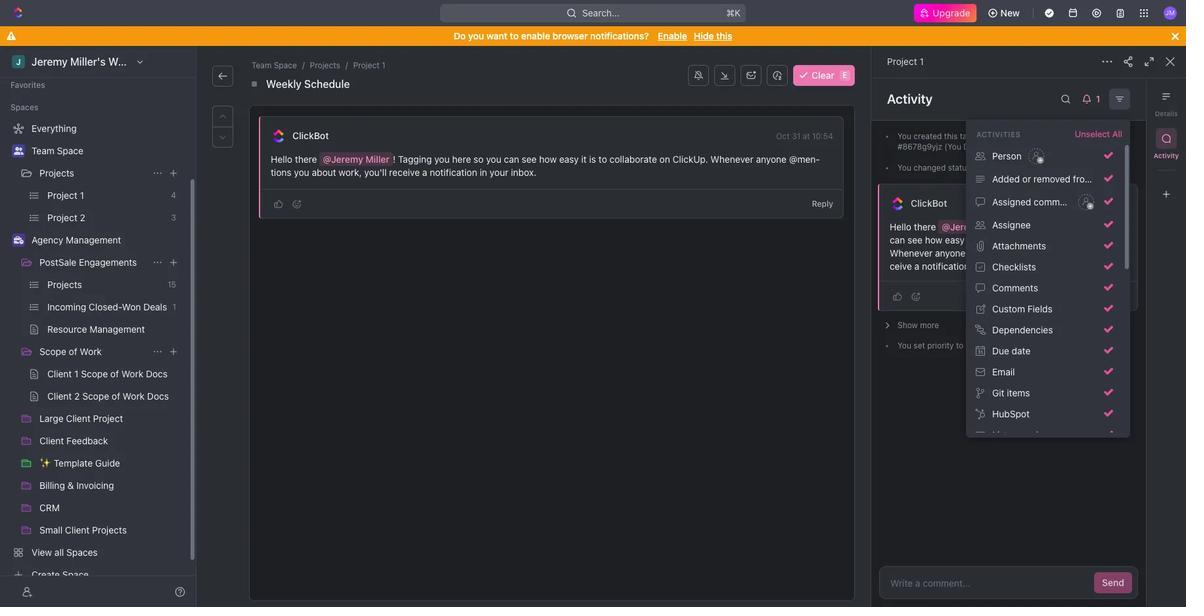 Task type: describe. For each thing, give the bounding box(es) containing it.
31 up @men
[[792, 131, 801, 141]]

in for receive
[[480, 167, 487, 178]]

from inside 'task sidebar content' section
[[973, 163, 990, 173]]

work
[[80, 346, 102, 357]]

notification for receive
[[430, 167, 477, 178]]

ceive
[[890, 248, 1126, 272]]

task
[[960, 131, 976, 141]]

notification for ceive
[[922, 261, 969, 272]]

reply for the reply button to the top
[[812, 199, 833, 209]]

oct 31 at 10:54 down unselect all
[[1070, 163, 1127, 173]]

do
[[454, 30, 466, 41]]

created
[[914, 131, 942, 141]]

0 vertical spatial list
[[1095, 173, 1110, 185]]

at for changed status from
[[1097, 163, 1104, 173]]

clickbot inside 'task sidebar content' section
[[911, 198, 947, 209]]

hello for receive
[[271, 154, 292, 165]]

team for team space / projects / project 1
[[252, 60, 272, 70]]

agency
[[32, 235, 63, 246]]

0 vertical spatial this
[[716, 30, 732, 41]]

unselect all
[[1075, 129, 1122, 139]]

added or removed from list
[[992, 173, 1110, 185]]

0 horizontal spatial 1
[[382, 60, 385, 70]]

custom
[[992, 304, 1025, 315]]

oct 31 at 10:54 up @men
[[776, 131, 833, 141]]

comments button
[[971, 278, 1118, 299]]

enable
[[658, 30, 687, 41]]

of
[[69, 346, 77, 357]]

new
[[1001, 7, 1020, 18]]

copying
[[989, 131, 1018, 141]]

10:54 down 'all'
[[1106, 163, 1127, 173]]

clickbot button
[[292, 130, 329, 142]]

or
[[1022, 173, 1031, 185]]

1 vertical spatial list
[[992, 430, 1007, 441]]

it for ceive
[[967, 235, 973, 246]]

comments
[[992, 283, 1038, 294]]

1 / from the left
[[302, 60, 305, 70]]

10:54 up "re"
[[1107, 199, 1128, 209]]

engagements
[[79, 257, 137, 268]]

1 vertical spatial reply button
[[1099, 289, 1130, 305]]

in for ceive
[[972, 261, 979, 272]]

clickbot inside button
[[292, 130, 329, 141]]

person
[[992, 150, 1022, 162]]

by
[[978, 131, 987, 141]]

here for ceive
[[1071, 221, 1090, 233]]

team space
[[32, 145, 83, 156]]

postsale
[[39, 257, 76, 268]]

0 horizontal spatial project
[[353, 60, 380, 70]]

@men
[[789, 154, 820, 165]]

whenever for you
[[890, 248, 933, 259]]

you'll inside ! tagging you here so you can see how easy it is to collaborate on clickup. whenever anyone @mentions you about work, you'll re ceive a notification in your inbox.
[[1088, 248, 1111, 259]]

whenever for tions
[[711, 154, 754, 165]]

e
[[843, 70, 847, 80]]

this inside you created this task by copying #8678g9yjz (you don't have access)
[[944, 131, 958, 141]]

git
[[992, 388, 1004, 399]]

#8678g9yjz
[[898, 142, 942, 152]]

custom fields button
[[971, 299, 1118, 320]]

search...
[[582, 7, 620, 18]]

to inside ! tagging you here so you can see how easy it is to collaborate on clickup. whenever anyone @mentions you about work, you'll re ceive a notification in your inbox.
[[984, 235, 993, 246]]

task sidebar navigation tab list
[[1152, 86, 1181, 205]]

11:34
[[1107, 341, 1127, 351]]

receive
[[389, 167, 420, 178]]

10:54 up @men
[[812, 131, 833, 141]]

2 / from the left
[[346, 60, 348, 70]]

about inside ! tagging you here so you can see how easy it is to collaborate on clickup. whenever anyone @men tions you about work, you'll receive a notification in your inbox.
[[312, 167, 336, 178]]

how for ceive
[[925, 235, 943, 246]]

items
[[1007, 388, 1030, 399]]

email button
[[971, 362, 1118, 383]]

0 vertical spatial team space link
[[249, 59, 300, 72]]

added
[[992, 173, 1020, 185]]

clickup. for you
[[1058, 235, 1094, 246]]

notifications?
[[590, 30, 649, 41]]

on for you
[[1045, 235, 1056, 246]]

set
[[914, 341, 925, 351]]

1 horizontal spatial project 1 link
[[887, 56, 924, 67]]

collaborate for tions
[[610, 154, 657, 165]]

1 vertical spatial projects link
[[39, 163, 147, 184]]

favorites button
[[5, 78, 50, 93]]

unselect
[[1075, 129, 1110, 139]]

about inside ! tagging you here so you can see how easy it is to collaborate on clickup. whenever anyone @mentions you about work, you'll re ceive a notification in your inbox.
[[1036, 248, 1060, 259]]

0 vertical spatial projects
[[310, 60, 340, 70]]

oct 31 at 10:54 up the "person" button
[[1070, 131, 1127, 141]]

clear
[[812, 70, 835, 81]]

you for set priority to
[[898, 341, 911, 351]]

custom fields
[[992, 304, 1053, 315]]

git items
[[992, 388, 1030, 399]]

don't
[[964, 142, 984, 152]]

activity inside task sidebar navigation tab list
[[1154, 152, 1179, 160]]

hello there for ceive
[[890, 221, 939, 233]]

upgrade link
[[914, 4, 977, 22]]

assigned comments
[[992, 196, 1078, 208]]

nov 1 at 11:34
[[1075, 341, 1127, 351]]

postsale engagements
[[39, 257, 137, 268]]

! for receive
[[393, 154, 396, 165]]

assignee
[[992, 219, 1031, 231]]

31 down unselect
[[1086, 163, 1094, 173]]

so for receive
[[474, 154, 484, 165]]

how for receive
[[539, 154, 557, 165]]

fields
[[1028, 304, 1053, 315]]

send
[[1102, 578, 1124, 589]]

oct 31 at 10:54 up "re"
[[1071, 199, 1128, 209]]

see for receive
[[522, 154, 537, 165]]

new button
[[982, 3, 1028, 24]]

is for receive
[[589, 154, 596, 165]]

attachments button
[[971, 236, 1118, 257]]

scope of work
[[39, 346, 102, 357]]

31 right comments
[[1086, 199, 1095, 209]]

agency management link
[[32, 230, 181, 251]]

see for ceive
[[908, 235, 923, 246]]

upgrade
[[933, 7, 970, 18]]

attachments
[[992, 240, 1046, 252]]

added or removed from list button
[[971, 169, 1118, 190]]

do you want to enable browser notifications? enable hide this
[[454, 30, 732, 41]]

list moved button
[[971, 425, 1118, 446]]

! tagging you here so you can see how easy it is to collaborate on clickup. whenever anyone @mentions you about work, you'll re ceive a notification in your inbox.
[[890, 221, 1126, 272]]

here for receive
[[452, 154, 471, 165]]

inbox. for ceive
[[1003, 261, 1029, 272]]

31 left 'all'
[[1086, 131, 1094, 141]]

you created this task by copying #8678g9yjz (you don't have access)
[[898, 131, 1036, 152]]

person button
[[971, 144, 1118, 169]]

to inside ! tagging you here so you can see how easy it is to collaborate on clickup. whenever anyone @men tions you about work, you'll receive a notification in your inbox.
[[599, 154, 607, 165]]

sidebar navigation
[[0, 46, 196, 608]]

comments
[[1034, 196, 1078, 208]]

browser
[[553, 30, 588, 41]]

due
[[992, 346, 1009, 357]]

easy for receive
[[559, 154, 579, 165]]

⌘k
[[726, 7, 741, 18]]

a for ceive
[[914, 261, 919, 272]]



Task type: locate. For each thing, give the bounding box(es) containing it.
clickup. for tions
[[673, 154, 708, 165]]

1 horizontal spatial hello
[[890, 221, 911, 233]]

! inside ! tagging you here so you can see how easy it is to collaborate on clickup. whenever anyone @mentions you about work, you'll re ceive a notification in your inbox.
[[1012, 221, 1015, 233]]

1 horizontal spatial projects link
[[307, 59, 343, 72]]

weekly
[[266, 78, 302, 90]]

reply button down "re"
[[1099, 289, 1130, 305]]

you
[[898, 131, 911, 141], [898, 163, 911, 173], [898, 341, 911, 351]]

checklists
[[992, 262, 1036, 273]]

assigned comments button
[[971, 190, 1118, 215]]

0 vertical spatial !
[[393, 154, 396, 165]]

0 vertical spatial reply button
[[807, 196, 839, 212]]

0 horizontal spatial anyone
[[756, 154, 787, 165]]

1 vertical spatial about
[[1036, 248, 1060, 259]]

0 vertical spatial it
[[581, 154, 587, 165]]

anyone inside ! tagging you here so you can see how easy it is to collaborate on clickup. whenever anyone @men tions you about work, you'll receive a notification in your inbox.
[[756, 154, 787, 165]]

1 horizontal spatial reply button
[[1099, 289, 1130, 305]]

1 horizontal spatial is
[[975, 235, 982, 246]]

0 horizontal spatial here
[[452, 154, 471, 165]]

a inside ! tagging you here so you can see how easy it is to collaborate on clickup. whenever anyone @men tions you about work, you'll receive a notification in your inbox.
[[422, 167, 427, 178]]

have
[[986, 142, 1005, 152]]

0 horizontal spatial so
[[474, 154, 484, 165]]

1 horizontal spatial anyone
[[935, 248, 966, 259]]

due date
[[992, 346, 1031, 357]]

1 horizontal spatial a
[[914, 261, 919, 272]]

so inside ! tagging you here so you can see how easy it is to collaborate on clickup. whenever anyone @men tions you about work, you'll receive a notification in your inbox.
[[474, 154, 484, 165]]

at left 'all'
[[1097, 131, 1104, 141]]

reply inside 'task sidebar content' section
[[1104, 291, 1125, 301]]

1 vertical spatial hello there
[[890, 221, 939, 233]]

0 horizontal spatial projects link
[[39, 163, 147, 184]]

projects link up schedule
[[307, 59, 343, 72]]

!
[[393, 154, 396, 165], [1012, 221, 1015, 233]]

1 vertical spatial activity
[[1154, 152, 1179, 160]]

you'll inside ! tagging you here so you can see how easy it is to collaborate on clickup. whenever anyone @men tions you about work, you'll receive a notification in your inbox.
[[364, 167, 387, 178]]

details
[[1155, 110, 1178, 118]]

0 horizontal spatial !
[[393, 154, 396, 165]]

projects up schedule
[[310, 60, 340, 70]]

tagging
[[398, 154, 432, 165], [1017, 221, 1051, 233]]

0 vertical spatial whenever
[[711, 154, 754, 165]]

here inside ! tagging you here so you can see how easy it is to collaborate on clickup. whenever anyone @men tions you about work, you'll receive a notification in your inbox.
[[452, 154, 471, 165]]

notification down "@mentions"
[[922, 261, 969, 272]]

0 horizontal spatial reply button
[[807, 196, 839, 212]]

inbox. inside ! tagging you here so you can see how easy it is to collaborate on clickup. whenever anyone @mentions you about work, you'll re ceive a notification in your inbox.
[[1003, 261, 1029, 272]]

0 horizontal spatial reply
[[812, 199, 833, 209]]

how inside ! tagging you here so you can see how easy it is to collaborate on clickup. whenever anyone @men tions you about work, you'll receive a notification in your inbox.
[[539, 154, 557, 165]]

there inside 'task sidebar content' section
[[914, 221, 936, 233]]

there for ceive
[[914, 221, 936, 233]]

can inside ! tagging you here so you can see how easy it is to collaborate on clickup. whenever anyone @mentions you about work, you'll re ceive a notification in your inbox.
[[890, 235, 905, 246]]

reply button down @men
[[807, 196, 839, 212]]

hubspot
[[992, 409, 1030, 420]]

this right hide
[[716, 30, 732, 41]]

clickup. inside ! tagging you here so you can see how easy it is to collaborate on clickup. whenever anyone @mentions you about work, you'll re ceive a notification in your inbox.
[[1058, 235, 1094, 246]]

tree
[[5, 118, 184, 586]]

0 vertical spatial here
[[452, 154, 471, 165]]

see inside ! tagging you here so you can see how easy it is to collaborate on clickup. whenever anyone @mentions you about work, you'll re ceive a notification in your inbox.
[[908, 235, 923, 246]]

user group image
[[13, 147, 23, 155]]

from inside added or removed from list button
[[1073, 173, 1093, 185]]

space for team space
[[57, 145, 83, 156]]

is inside ! tagging you here so you can see how easy it is to collaborate on clickup. whenever anyone @men tions you about work, you'll receive a notification in your inbox.
[[589, 154, 596, 165]]

on inside ! tagging you here so you can see how easy it is to collaborate on clickup. whenever anyone @men tions you about work, you'll receive a notification in your inbox.
[[660, 154, 670, 165]]

space
[[274, 60, 297, 70], [57, 145, 83, 156]]

hello there down the changed
[[890, 221, 939, 233]]

oct up the "person" button
[[1070, 131, 1083, 141]]

1 horizontal spatial hello there
[[890, 221, 939, 233]]

1 vertical spatial see
[[908, 235, 923, 246]]

about
[[312, 167, 336, 178], [1036, 248, 1060, 259]]

projects inside sidebar navigation
[[39, 168, 74, 179]]

activity down project 1 at top right
[[887, 91, 933, 106]]

1 for nov 1 at 11:34
[[1092, 341, 1096, 351]]

1 horizontal spatial project
[[887, 56, 917, 67]]

at for created this task by copying
[[1097, 131, 1104, 141]]

1 horizontal spatial you'll
[[1088, 248, 1111, 259]]

so for ceive
[[1093, 221, 1103, 233]]

you inside you created this task by copying #8678g9yjz (you don't have access)
[[898, 131, 911, 141]]

1 horizontal spatial this
[[944, 131, 958, 141]]

easy
[[559, 154, 579, 165], [945, 235, 965, 246]]

it inside ! tagging you here so you can see how easy it is to collaborate on clickup. whenever anyone @mentions you about work, you'll re ceive a notification in your inbox.
[[967, 235, 973, 246]]

set priority to
[[911, 341, 966, 351]]

whenever inside ! tagging you here so you can see how easy it is to collaborate on clickup. whenever anyone @mentions you about work, you'll re ceive a notification in your inbox.
[[890, 248, 933, 259]]

spaces
[[11, 103, 38, 112]]

you up #8678g9yjz at the right
[[898, 131, 911, 141]]

you left set
[[898, 341, 911, 351]]

open
[[1020, 163, 1043, 173]]

hello there
[[271, 154, 320, 165], [890, 221, 939, 233]]

1 vertical spatial you
[[898, 163, 911, 173]]

can for receive
[[504, 154, 519, 165]]

tree containing team space
[[5, 118, 184, 586]]

0 vertical spatial on
[[660, 154, 670, 165]]

0 horizontal spatial collaborate
[[610, 154, 657, 165]]

projects down team space
[[39, 168, 74, 179]]

0 horizontal spatial there
[[295, 154, 317, 165]]

1 vertical spatial here
[[1071, 221, 1090, 233]]

hello there for receive
[[271, 154, 320, 165]]

anyone left "@mentions"
[[935, 248, 966, 259]]

work, down assignee 'button'
[[1063, 248, 1086, 259]]

0 vertical spatial tagging
[[398, 154, 432, 165]]

priority
[[927, 341, 954, 351]]

space up weekly
[[274, 60, 297, 70]]

0 horizontal spatial inbox.
[[511, 167, 536, 178]]

0 horizontal spatial can
[[504, 154, 519, 165]]

your inside ! tagging you here so you can see how easy it is to collaborate on clickup. whenever anyone @mentions you about work, you'll re ceive a notification in your inbox.
[[982, 261, 1001, 272]]

project 1 link
[[887, 56, 924, 67], [351, 59, 388, 72]]

hide
[[694, 30, 714, 41]]

on inside ! tagging you here so you can see how easy it is to collaborate on clickup. whenever anyone @mentions you about work, you'll re ceive a notification in your inbox.
[[1045, 235, 1056, 246]]

notification inside ! tagging you here so you can see how easy it is to collaborate on clickup. whenever anyone @men tions you about work, you'll receive a notification in your inbox.
[[430, 167, 477, 178]]

task sidebar content section
[[871, 78, 1146, 608]]

in inside ! tagging you here so you can see how easy it is to collaborate on clickup. whenever anyone @men tions you about work, you'll receive a notification in your inbox.
[[480, 167, 487, 178]]

3 you from the top
[[898, 341, 911, 351]]

can
[[504, 154, 519, 165], [890, 235, 905, 246]]

inbox.
[[511, 167, 536, 178], [1003, 261, 1029, 272]]

you'll left receive
[[364, 167, 387, 178]]

1 horizontal spatial !
[[1012, 221, 1015, 233]]

postsale engagements link
[[39, 252, 147, 273]]

at down unselect all
[[1097, 163, 1104, 173]]

schedule
[[304, 78, 350, 90]]

space inside sidebar navigation
[[57, 145, 83, 156]]

list down unselect all
[[1095, 173, 1110, 185]]

can for ceive
[[890, 235, 905, 246]]

list down hubspot
[[992, 430, 1007, 441]]

a for receive
[[422, 167, 427, 178]]

at for set priority to
[[1098, 341, 1105, 351]]

assigned
[[992, 196, 1031, 208]]

easy for ceive
[[945, 235, 965, 246]]

1 horizontal spatial your
[[982, 261, 1001, 272]]

1 vertical spatial how
[[925, 235, 943, 246]]

1 vertical spatial clickbot
[[911, 198, 947, 209]]

0 vertical spatial so
[[474, 154, 484, 165]]

team inside sidebar navigation
[[32, 145, 54, 156]]

1 vertical spatial collaborate
[[995, 235, 1043, 246]]

1 horizontal spatial tagging
[[1017, 221, 1051, 233]]

send button
[[1094, 573, 1132, 594]]

team for team space
[[32, 145, 54, 156]]

notification inside ! tagging you here so you can see how easy it is to collaborate on clickup. whenever anyone @mentions you about work, you'll re ceive a notification in your inbox.
[[922, 261, 969, 272]]

space right user group image
[[57, 145, 83, 156]]

0 horizontal spatial a
[[422, 167, 427, 178]]

on
[[660, 154, 670, 165], [1045, 235, 1056, 246]]

access)
[[1007, 142, 1036, 152]]

1 horizontal spatial inbox.
[[1003, 261, 1029, 272]]

git items button
[[971, 383, 1118, 404]]

changed
[[914, 163, 946, 173]]

1 horizontal spatial clickup.
[[1058, 235, 1094, 246]]

! up attachments
[[1012, 221, 1015, 233]]

project 1 link up weekly schedule link
[[351, 59, 388, 72]]

there
[[295, 154, 317, 165], [914, 221, 936, 233]]

0 vertical spatial clickbot
[[292, 130, 329, 141]]

you'll
[[364, 167, 387, 178], [1088, 248, 1111, 259]]

anyone inside ! tagging you here so you can see how easy it is to collaborate on clickup. whenever anyone @mentions you about work, you'll re ceive a notification in your inbox.
[[935, 248, 966, 259]]

0 horizontal spatial is
[[589, 154, 596, 165]]

at
[[803, 131, 810, 141], [1097, 131, 1104, 141], [1097, 163, 1104, 173], [1097, 199, 1104, 209], [1098, 341, 1105, 351]]

1 horizontal spatial team space link
[[249, 59, 300, 72]]

hello inside 'task sidebar content' section
[[890, 221, 911, 233]]

1 horizontal spatial clickbot
[[911, 198, 947, 209]]

1 horizontal spatial here
[[1071, 221, 1090, 233]]

work, left receive
[[339, 167, 362, 178]]

1 vertical spatial clickup.
[[1058, 235, 1094, 246]]

oct down added or removed from list
[[1071, 199, 1084, 209]]

0 horizontal spatial /
[[302, 60, 305, 70]]

0 vertical spatial collaborate
[[610, 154, 657, 165]]

from right the removed in the right top of the page
[[1073, 173, 1093, 185]]

0 vertical spatial a
[[422, 167, 427, 178]]

dependencies
[[992, 325, 1053, 336]]

removed
[[1034, 173, 1071, 185]]

collaborate inside ! tagging you here so you can see how easy it is to collaborate on clickup. whenever anyone @mentions you about work, you'll re ceive a notification in your inbox.
[[995, 235, 1043, 246]]

about down clickbot button
[[312, 167, 336, 178]]

there down the changed
[[914, 221, 936, 233]]

whenever
[[711, 154, 754, 165], [890, 248, 933, 259]]

project 1
[[887, 56, 924, 67]]

can inside ! tagging you here so you can see how easy it is to collaborate on clickup. whenever anyone @men tions you about work, you'll receive a notification in your inbox.
[[504, 154, 519, 165]]

at left 11:34
[[1098, 341, 1105, 351]]

how inside ! tagging you here so you can see how easy it is to collaborate on clickup. whenever anyone @mentions you about work, you'll re ceive a notification in your inbox.
[[925, 235, 943, 246]]

0 horizontal spatial how
[[539, 154, 557, 165]]

1 vertical spatial is
[[975, 235, 982, 246]]

whenever inside ! tagging you here so you can see how easy it is to collaborate on clickup. whenever anyone @men tions you about work, you'll receive a notification in your inbox.
[[711, 154, 754, 165]]

there down clickbot button
[[295, 154, 317, 165]]

0 vertical spatial activity
[[887, 91, 933, 106]]

you'll left "re"
[[1088, 248, 1111, 259]]

1 horizontal spatial about
[[1036, 248, 1060, 259]]

0 horizontal spatial project 1 link
[[351, 59, 388, 72]]

1 horizontal spatial activity
[[1154, 152, 1179, 160]]

tagging inside ! tagging you here so you can see how easy it is to collaborate on clickup. whenever anyone @mentions you about work, you'll re ceive a notification in your inbox.
[[1017, 221, 1051, 233]]

! up receive
[[393, 154, 396, 165]]

activity down the details
[[1154, 152, 1179, 160]]

favorites
[[11, 80, 45, 90]]

projects link down team space
[[39, 163, 147, 184]]

0 horizontal spatial hello there
[[271, 154, 320, 165]]

31
[[792, 131, 801, 141], [1086, 131, 1094, 141], [1086, 163, 1094, 173], [1086, 199, 1095, 209]]

1 vertical spatial it
[[967, 235, 973, 246]]

anyone for you
[[935, 248, 966, 259]]

@mentions
[[968, 248, 1016, 259]]

1 vertical spatial on
[[1045, 235, 1056, 246]]

reply for the bottommost the reply button
[[1104, 291, 1125, 301]]

you for changed status from
[[898, 163, 911, 173]]

reply button
[[807, 196, 839, 212], [1099, 289, 1130, 305]]

weekly schedule link
[[264, 76, 352, 92]]

due date button
[[971, 341, 1118, 362]]

0 horizontal spatial activity
[[887, 91, 933, 106]]

all
[[1112, 129, 1122, 139]]

team up weekly
[[252, 60, 272, 70]]

1 horizontal spatial so
[[1093, 221, 1103, 233]]

tions
[[271, 154, 820, 178]]

0 horizontal spatial it
[[581, 154, 587, 165]]

0 vertical spatial in
[[480, 167, 487, 178]]

2 you from the top
[[898, 163, 911, 173]]

oct up the removed in the right top of the page
[[1070, 163, 1083, 173]]

1 vertical spatial !
[[1012, 221, 1015, 233]]

date
[[1012, 346, 1031, 357]]

oct up @men
[[776, 131, 790, 141]]

! inside ! tagging you here so you can see how easy it is to collaborate on clickup. whenever anyone @men tions you about work, you'll receive a notification in your inbox.
[[393, 154, 396, 165]]

anyone
[[756, 154, 787, 165], [935, 248, 966, 259]]

work, inside ! tagging you here so you can see how easy it is to collaborate on clickup. whenever anyone @men tions you about work, you'll receive a notification in your inbox.
[[339, 167, 362, 178]]

1 vertical spatial reply
[[1104, 291, 1125, 301]]

/ up schedule
[[346, 60, 348, 70]]

reply down "re"
[[1104, 291, 1125, 301]]

team right user group image
[[32, 145, 54, 156]]

you left the changed
[[898, 163, 911, 173]]

1 inside 'task sidebar content' section
[[1092, 341, 1096, 351]]

space for team space / projects / project 1
[[274, 60, 297, 70]]

0 horizontal spatial list
[[992, 430, 1007, 441]]

nov
[[1075, 341, 1090, 351]]

email
[[992, 367, 1015, 378]]

collaborate inside ! tagging you here so you can see how easy it is to collaborate on clickup. whenever anyone @men tions you about work, you'll receive a notification in your inbox.
[[610, 154, 657, 165]]

1 horizontal spatial /
[[346, 60, 348, 70]]

1 vertical spatial projects
[[39, 168, 74, 179]]

this up (you
[[944, 131, 958, 141]]

from right the status
[[973, 163, 990, 173]]

re
[[1113, 248, 1126, 259]]

1 vertical spatial inbox.
[[1003, 261, 1029, 272]]

0 horizontal spatial work,
[[339, 167, 362, 178]]

your for ceive
[[982, 261, 1001, 272]]

so inside ! tagging you here so you can see how easy it is to collaborate on clickup. whenever anyone @mentions you about work, you'll re ceive a notification in your inbox.
[[1093, 221, 1103, 233]]

0 horizontal spatial you'll
[[364, 167, 387, 178]]

moved
[[1010, 430, 1038, 441]]

easy inside ! tagging you here so you can see how easy it is to collaborate on clickup. whenever anyone @mentions you about work, you'll re ceive a notification in your inbox.
[[945, 235, 965, 246]]

scope
[[39, 346, 66, 357]]

tagging for receive
[[398, 154, 432, 165]]

there for receive
[[295, 154, 317, 165]]

changed status from
[[911, 163, 993, 173]]

on for tions
[[660, 154, 670, 165]]

! for ceive
[[1012, 221, 1015, 233]]

1 vertical spatial your
[[982, 261, 1001, 272]]

anyone left @men
[[756, 154, 787, 165]]

here
[[452, 154, 471, 165], [1071, 221, 1090, 233]]

team space link inside tree
[[32, 141, 181, 162]]

0 horizontal spatial projects
[[39, 168, 74, 179]]

tagging for ceive
[[1017, 221, 1051, 233]]

it for receive
[[581, 154, 587, 165]]

1 vertical spatial space
[[57, 145, 83, 156]]

1 horizontal spatial how
[[925, 235, 943, 246]]

scope of work link
[[39, 342, 147, 363]]

/ up weekly schedule link
[[302, 60, 305, 70]]

0 vertical spatial hello there
[[271, 154, 320, 165]]

hubspot button
[[971, 404, 1118, 425]]

10:54
[[812, 131, 833, 141], [1106, 131, 1127, 141], [1106, 163, 1127, 173], [1107, 199, 1128, 209]]

your inside ! tagging you here so you can see how easy it is to collaborate on clickup. whenever anyone @men tions you about work, you'll receive a notification in your inbox.
[[490, 167, 508, 178]]

1 for project 1
[[920, 56, 924, 67]]

about down assignee 'button'
[[1036, 248, 1060, 259]]

work,
[[339, 167, 362, 178], [1063, 248, 1086, 259]]

reply down @men
[[812, 199, 833, 209]]

at up @men
[[803, 131, 810, 141]]

normal
[[978, 341, 1007, 351]]

business time image
[[13, 237, 23, 244]]

hello there inside 'task sidebar content' section
[[890, 221, 939, 233]]

1 horizontal spatial notification
[[922, 261, 969, 272]]

1 vertical spatial team
[[32, 145, 54, 156]]

activity
[[887, 91, 933, 106], [1154, 152, 1179, 160]]

clickup.
[[673, 154, 708, 165], [1058, 235, 1094, 246]]

10:54 left task sidebar navigation tab list
[[1106, 131, 1127, 141]]

want
[[486, 30, 507, 41]]

0 vertical spatial reply
[[812, 199, 833, 209]]

1 vertical spatial tagging
[[1017, 221, 1051, 233]]

clickup. inside ! tagging you here so you can see how easy it is to collaborate on clickup. whenever anyone @men tions you about work, you'll receive a notification in your inbox.
[[673, 154, 708, 165]]

clickbot down the weekly schedule
[[292, 130, 329, 141]]

0 vertical spatial how
[[539, 154, 557, 165]]

tagging up attachments button
[[1017, 221, 1051, 233]]

notification right receive
[[430, 167, 477, 178]]

tagging up receive
[[398, 154, 432, 165]]

team
[[252, 60, 272, 70], [32, 145, 54, 156]]

hello
[[271, 154, 292, 165], [890, 221, 911, 233]]

management
[[66, 235, 121, 246]]

1 vertical spatial hello
[[890, 221, 911, 233]]

0 horizontal spatial this
[[716, 30, 732, 41]]

at right comments
[[1097, 199, 1104, 209]]

activity inside 'task sidebar content' section
[[887, 91, 933, 106]]

1 you from the top
[[898, 131, 911, 141]]

project 1 link down upgrade "link"
[[887, 56, 924, 67]]

is for ceive
[[975, 235, 982, 246]]

0 horizontal spatial about
[[312, 167, 336, 178]]

1 horizontal spatial collaborate
[[995, 235, 1043, 246]]

hello for ceive
[[890, 221, 911, 233]]

anyone for tions
[[756, 154, 787, 165]]

your for receive
[[490, 167, 508, 178]]

1 vertical spatial you'll
[[1088, 248, 1111, 259]]

it inside ! tagging you here so you can see how easy it is to collaborate on clickup. whenever anyone @men tions you about work, you'll receive a notification in your inbox.
[[581, 154, 587, 165]]

here inside ! tagging you here so you can see how easy it is to collaborate on clickup. whenever anyone @mentions you about work, you'll re ceive a notification in your inbox.
[[1071, 221, 1090, 233]]

0 vertical spatial see
[[522, 154, 537, 165]]

weekly schedule
[[266, 78, 350, 90]]

team space / projects / project 1
[[252, 60, 385, 70]]

1 horizontal spatial whenever
[[890, 248, 933, 259]]

0 horizontal spatial notification
[[430, 167, 477, 178]]

collaborate for you
[[995, 235, 1043, 246]]

list
[[1095, 173, 1110, 185], [992, 430, 1007, 441]]

a inside ! tagging you here so you can see how easy it is to collaborate on clickup. whenever anyone @mentions you about work, you'll re ceive a notification in your inbox.
[[914, 261, 919, 272]]

0 vertical spatial projects link
[[307, 59, 343, 72]]

inbox. inside ! tagging you here so you can see how easy it is to collaborate on clickup. whenever anyone @men tions you about work, you'll receive a notification in your inbox.
[[511, 167, 536, 178]]

1 vertical spatial work,
[[1063, 248, 1086, 259]]

is inside ! tagging you here so you can see how easy it is to collaborate on clickup. whenever anyone @mentions you about work, you'll re ceive a notification in your inbox.
[[975, 235, 982, 246]]

checklists button
[[971, 257, 1118, 278]]

work, inside ! tagging you here so you can see how easy it is to collaborate on clickup. whenever anyone @mentions you about work, you'll re ceive a notification in your inbox.
[[1063, 248, 1086, 259]]

hello there down clickbot button
[[271, 154, 320, 165]]

in inside ! tagging you here so you can see how easy it is to collaborate on clickup. whenever anyone @mentions you about work, you'll re ceive a notification in your inbox.
[[972, 261, 979, 272]]

0 vertical spatial there
[[295, 154, 317, 165]]

assignee button
[[971, 215, 1118, 236]]

tree inside sidebar navigation
[[5, 118, 184, 586]]

easy inside ! tagging you here so you can see how easy it is to collaborate on clickup. whenever anyone @men tions you about work, you'll receive a notification in your inbox.
[[559, 154, 579, 165]]

inbox. for receive
[[511, 167, 536, 178]]

0 vertical spatial clickup.
[[673, 154, 708, 165]]

see inside ! tagging you here so you can see how easy it is to collaborate on clickup. whenever anyone @men tions you about work, you'll receive a notification in your inbox.
[[522, 154, 537, 165]]

clickbot down the changed
[[911, 198, 947, 209]]

tagging inside ! tagging you here so you can see how easy it is to collaborate on clickup. whenever anyone @men tions you about work, you'll receive a notification in your inbox.
[[398, 154, 432, 165]]

activities
[[977, 130, 1021, 139]]



Task type: vqa. For each thing, say whether or not it's contained in the screenshot.
top easy
yes



